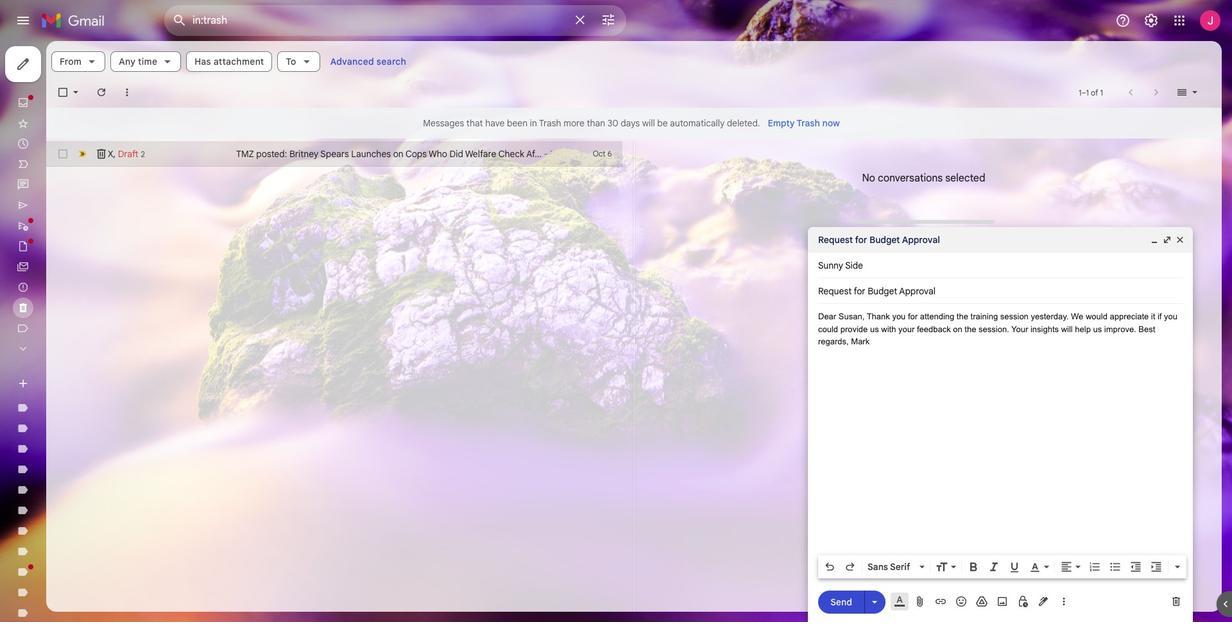 Task type: locate. For each thing, give the bounding box(es) containing it.
welfare
[[465, 148, 496, 160]]

thank
[[867, 312, 890, 322]]

session.
[[979, 324, 1009, 334]]

0 horizontal spatial 1
[[1079, 88, 1082, 97]]

on right feedback
[[953, 324, 963, 334]]

2 you from the left
[[1164, 312, 1178, 322]]

x , draft 2
[[108, 148, 145, 159]]

insert link ‪(⌘k)‬ image
[[935, 596, 947, 608]]

that
[[467, 117, 483, 129]]

indent less ‪(⌘[)‬ image
[[1130, 561, 1142, 574]]

1 vertical spatial will
[[1061, 324, 1073, 334]]

1 vertical spatial on
[[953, 324, 963, 334]]

conversations
[[878, 172, 943, 185]]

for up your
[[908, 312, 918, 322]]

toggle confidential mode image
[[1017, 596, 1030, 608]]

us down the would
[[1093, 324, 1102, 334]]

from button
[[51, 51, 105, 72]]

attachment
[[214, 56, 264, 67]]

you right if
[[1164, 312, 1178, 322]]

0 horizontal spatial for
[[855, 234, 867, 246]]

last
[[859, 548, 874, 558]]

of right –
[[1091, 88, 1098, 97]]

of
[[1091, 88, 1098, 97], [902, 229, 911, 241]]

row
[[46, 141, 622, 167]]

more options image
[[1060, 596, 1068, 608]]

1 gb from the left
[[888, 229, 900, 241]]

for
[[855, 234, 867, 246], [908, 312, 918, 322]]

mark
[[851, 337, 870, 347]]

from
[[60, 56, 82, 67]]

underline ‪(⌘u)‬ image
[[1008, 562, 1021, 574]]

it
[[1151, 312, 1156, 322]]

navigation
[[0, 41, 154, 623]]

gb right 15
[[924, 229, 936, 241]]

1 horizontal spatial for
[[908, 312, 918, 322]]

gb right 0.07
[[888, 229, 900, 241]]

program policies link
[[924, 574, 982, 583]]

the
[[957, 312, 968, 322], [965, 324, 977, 334]]

help
[[1075, 324, 1091, 334]]

terms
[[865, 574, 887, 583]]

request
[[818, 234, 853, 246]]

row containing x
[[46, 141, 622, 167]]

the left training
[[957, 312, 968, 322]]

sans serif
[[868, 562, 910, 573]]

has attachment
[[195, 56, 264, 67]]

1 horizontal spatial trash
[[797, 117, 820, 129]]

for left budget
[[855, 234, 867, 246]]

britney
[[289, 148, 318, 160]]

1 vertical spatial for
[[908, 312, 918, 322]]

None search field
[[164, 5, 626, 36]]

days
[[621, 117, 640, 129]]

1 you from the left
[[892, 312, 906, 322]]

0 horizontal spatial trash
[[539, 117, 561, 129]]

0 horizontal spatial will
[[642, 117, 655, 129]]

program
[[924, 574, 954, 583]]

2 gb from the left
[[924, 229, 936, 241]]

1 1 from the left
[[1079, 88, 1082, 97]]

minutes
[[946, 548, 974, 558]]

us down 'thank'
[[870, 324, 879, 334]]

settings image
[[1144, 13, 1159, 28]]

you up your
[[892, 312, 906, 322]]

2 horizontal spatial 1
[[1100, 88, 1103, 97]]

to
[[286, 56, 296, 67]]

0 horizontal spatial gb
[[888, 229, 900, 241]]

1 horizontal spatial ·
[[920, 574, 922, 583]]

request for budget approval dialog
[[808, 227, 1193, 623]]

you
[[892, 312, 906, 322], [1164, 312, 1178, 322]]

will left be
[[642, 117, 655, 129]]

0 vertical spatial on
[[393, 148, 404, 160]]

2 trash from the left
[[797, 117, 820, 129]]

for inside dear susan, thank you for attending the training session yesterday. we would appreciate it if you could provide us with your feedback on the session. your insights will help us improve. best regards, mark
[[908, 312, 918, 322]]

insert emoji ‪(⌘⇧2)‬ image
[[955, 596, 968, 608]]

will inside dear susan, thank you for attending the training session yesterday. we would appreciate it if you could provide us with your feedback on the session. your insights will help us improve. best regards, mark
[[1061, 324, 1073, 334]]

0 horizontal spatial of
[[902, 229, 911, 241]]

any
[[119, 56, 136, 67]]

we
[[1071, 312, 1084, 322]]

· down details
[[920, 574, 922, 583]]

provide
[[841, 324, 868, 334]]

to button
[[278, 51, 320, 72]]

details link
[[912, 561, 936, 571]]

messages that have been in trash more than 30 days will be automatically deleted.
[[423, 117, 760, 129]]

1 horizontal spatial you
[[1164, 312, 1178, 322]]

check
[[498, 148, 524, 160]]

will left help
[[1061, 324, 1073, 334]]

than
[[587, 117, 605, 129]]

formatting options toolbar
[[818, 556, 1187, 579]]

trash left the now at the right top of the page
[[797, 117, 820, 129]]

1 horizontal spatial of
[[1091, 88, 1098, 97]]

activity:
[[906, 548, 934, 558]]

0 horizontal spatial on
[[393, 148, 404, 160]]

of left 15
[[902, 229, 911, 241]]

support image
[[1116, 13, 1131, 28]]

2 · from the left
[[920, 574, 922, 583]]

on left cops
[[393, 148, 404, 160]]

on inside dear susan, thank you for attending the training session yesterday. we would appreciate it if you could provide us with your feedback on the session. your insights will help us improve. best regards, mark
[[953, 324, 963, 334]]

no conversations selected
[[862, 172, 986, 185]]

oct
[[593, 149, 606, 159]]

more formatting options image
[[1171, 561, 1184, 574]]

0 horizontal spatial us
[[870, 324, 879, 334]]

1 horizontal spatial us
[[1093, 324, 1102, 334]]

· down sans serif
[[889, 574, 891, 583]]

1 horizontal spatial 1
[[1086, 88, 1089, 97]]

terms link
[[865, 574, 887, 583]]

row inside no conversations selected main content
[[46, 141, 622, 167]]

gb
[[888, 229, 900, 241], [924, 229, 936, 241]]

details
[[912, 561, 936, 571]]

with
[[881, 324, 896, 334]]

any time
[[119, 56, 157, 67]]

None checkbox
[[56, 86, 69, 99], [56, 148, 69, 160], [56, 86, 69, 99], [56, 148, 69, 160]]

more send options image
[[868, 596, 881, 609]]

0 vertical spatial will
[[642, 117, 655, 129]]

automatically
[[670, 117, 725, 129]]

1 horizontal spatial on
[[953, 324, 963, 334]]

more image
[[121, 86, 134, 99]]

bold ‪(⌘b)‬ image
[[967, 561, 980, 574]]

main menu image
[[15, 13, 31, 28]]

0.07
[[867, 229, 885, 241]]

0 vertical spatial for
[[855, 234, 867, 246]]

1 horizontal spatial gb
[[924, 229, 936, 241]]

sunny
[[818, 260, 843, 271]]

trash right in
[[539, 117, 561, 129]]

who
[[429, 148, 447, 160]]

1 vertical spatial of
[[902, 229, 911, 241]]

the down training
[[965, 324, 977, 334]]

1 horizontal spatial will
[[1061, 324, 1073, 334]]

trash
[[539, 117, 561, 129], [797, 117, 820, 129]]

advanced search
[[330, 56, 406, 67]]

in
[[530, 117, 537, 129]]

Message Body text field
[[818, 311, 1183, 552]]

Subject field
[[818, 285, 1183, 298]]

any time button
[[111, 51, 181, 72]]

selected
[[946, 172, 986, 185]]

0 horizontal spatial you
[[892, 312, 906, 322]]

request for budget approval
[[818, 234, 940, 246]]

insert photo image
[[996, 596, 1009, 608]]

will
[[642, 117, 655, 129], [1061, 324, 1073, 334]]

time
[[138, 56, 157, 67]]

0 horizontal spatial ·
[[889, 574, 891, 583]]

would
[[1086, 312, 1108, 322]]



Task type: describe. For each thing, give the bounding box(es) containing it.
trash inside button
[[797, 117, 820, 129]]

tmz
[[236, 148, 254, 160]]

ago
[[976, 548, 989, 558]]

training
[[971, 312, 998, 322]]

toggle split pane mode image
[[1176, 86, 1189, 99]]

-
[[544, 148, 548, 160]]

privacy link
[[893, 574, 918, 583]]

your
[[1012, 324, 1028, 334]]

insights
[[1031, 324, 1059, 334]]

1 trash from the left
[[539, 117, 561, 129]]

0.07 gb of 15 gb used
[[867, 229, 958, 241]]

1 – 1 of 1
[[1079, 88, 1103, 97]]

messages
[[423, 117, 464, 129]]

follow link to manage storage image
[[963, 228, 976, 241]]

draft
[[118, 148, 138, 159]]

sans serif option
[[865, 561, 917, 574]]

insert files using drive image
[[976, 596, 988, 608]]

3 1 from the left
[[1100, 88, 1103, 97]]

dear susan, thank you for attending the training session yesterday. we would appreciate it if you could provide us with your feedback on the session. your insights will help us improve. best regards, mark
[[818, 312, 1178, 347]]

did
[[450, 148, 463, 160]]

italic ‪(⌘i)‬ image
[[988, 561, 1001, 574]]

refresh image
[[95, 86, 108, 99]]

1 vertical spatial the
[[965, 324, 977, 334]]

advanced
[[330, 56, 374, 67]]

1 us from the left
[[870, 324, 879, 334]]

sunny side
[[818, 260, 863, 271]]

account
[[876, 548, 904, 558]]

be
[[657, 117, 668, 129]]

best
[[1139, 324, 1156, 334]]

discard draft ‪(⌘⇧d)‬ image
[[1170, 596, 1183, 608]]

pop out image
[[1162, 235, 1173, 245]]

appreciate
[[1110, 312, 1149, 322]]

bulleted list ‪(⌘⇧8)‬ image
[[1109, 561, 1122, 574]]

numbered list ‪(⌘⇧7)‬ image
[[1089, 561, 1101, 574]]

more
[[564, 117, 585, 129]]

Search mail text field
[[193, 14, 565, 27]]

,
[[113, 148, 116, 159]]

2 us from the left
[[1093, 324, 1102, 334]]

cops
[[406, 148, 427, 160]]

empty trash now
[[768, 117, 840, 129]]

trash image
[[95, 148, 108, 160]]

on inside main content
[[393, 148, 404, 160]]

empty
[[768, 117, 795, 129]]

sans
[[868, 562, 888, 573]]

advanced search button
[[325, 50, 411, 73]]

regards,
[[818, 337, 849, 347]]

yesterday.
[[1031, 312, 1069, 322]]

minimize image
[[1150, 235, 1160, 245]]

has
[[195, 56, 211, 67]]

spears
[[320, 148, 349, 160]]

search mail image
[[168, 9, 191, 32]]

now
[[822, 117, 840, 129]]

0 vertical spatial the
[[957, 312, 968, 322]]

if
[[1158, 312, 1162, 322]]

1 · from the left
[[889, 574, 891, 583]]

no
[[862, 172, 875, 185]]

attending
[[920, 312, 955, 322]]

6
[[608, 149, 612, 159]]

no conversations selected main content
[[46, 41, 1222, 612]]

dear
[[818, 312, 836, 322]]

af...
[[526, 148, 542, 160]]

indent more ‪(⌘])‬ image
[[1150, 561, 1163, 574]]

undo ‪(⌘z)‬ image
[[823, 561, 836, 574]]

search
[[377, 56, 406, 67]]

–
[[1082, 88, 1086, 97]]

close image
[[1175, 235, 1185, 245]]

clear search image
[[567, 7, 593, 33]]

deleted.
[[727, 117, 760, 129]]

been
[[507, 117, 528, 129]]

has attachment button
[[186, 51, 272, 72]]

2 1 from the left
[[1086, 88, 1089, 97]]

30
[[608, 117, 619, 129]]

launches
[[351, 148, 391, 160]]

could
[[818, 324, 838, 334]]

redo ‪(⌘y)‬ image
[[844, 561, 857, 574]]

privacy
[[893, 574, 918, 583]]

15
[[913, 229, 921, 241]]

send
[[831, 597, 852, 608]]

feedback
[[917, 324, 951, 334]]

side
[[845, 260, 863, 271]]

2
[[141, 149, 145, 159]]

oct 6
[[593, 149, 612, 159]]

insert signature image
[[1037, 596, 1050, 608]]

will inside no conversations selected main content
[[642, 117, 655, 129]]

gmail image
[[41, 8, 111, 33]]

your
[[899, 324, 915, 334]]

session
[[1000, 312, 1029, 322]]

last account activity: 39 minutes ago details terms · privacy · program policies
[[859, 548, 989, 583]]

policies
[[956, 574, 982, 583]]

send button
[[818, 591, 865, 614]]

used
[[938, 229, 958, 241]]

empty trash now button
[[763, 112, 845, 135]]

tmz posted: britney spears launches on cops who did welfare check af... -
[[236, 148, 550, 160]]

0 vertical spatial of
[[1091, 88, 1098, 97]]

39
[[935, 548, 944, 558]]

susan,
[[839, 312, 865, 322]]

x
[[108, 148, 113, 159]]

improve.
[[1105, 324, 1137, 334]]

attach files image
[[914, 596, 927, 608]]

have
[[485, 117, 505, 129]]

advanced search options image
[[596, 7, 621, 33]]

posted:
[[256, 148, 287, 160]]

budget
[[870, 234, 900, 246]]



Task type: vqa. For each thing, say whether or not it's contained in the screenshot.
Cutest Cat Award - And the winner is...... Sarah's cat! inbox
no



